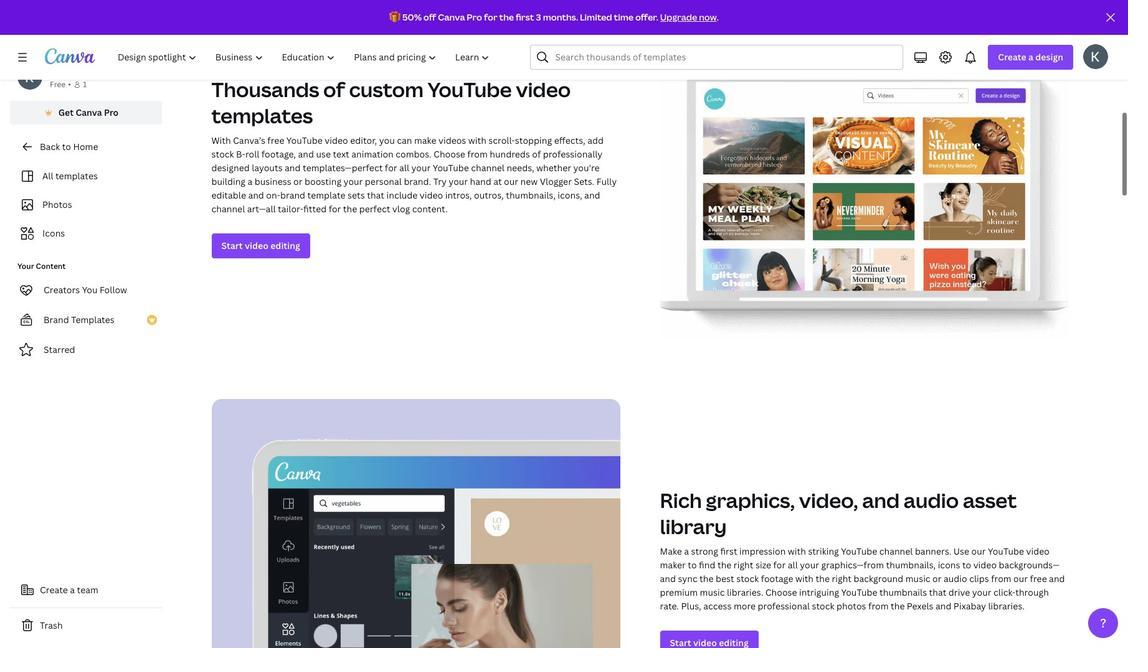 Task type: describe. For each thing, give the bounding box(es) containing it.
months.
[[543, 11, 578, 23]]

personal
[[365, 176, 402, 188]]

whether
[[537, 162, 572, 174]]

templates inside "link"
[[55, 170, 98, 182]]

pixabay
[[954, 601, 987, 613]]

back to home
[[40, 141, 98, 153]]

best
[[716, 573, 735, 585]]

text
[[333, 148, 350, 160]]

through
[[1016, 587, 1049, 599]]

library
[[660, 513, 727, 540]]

content.
[[412, 203, 448, 215]]

you're
[[574, 162, 600, 174]]

size
[[756, 560, 772, 571]]

photos link
[[17, 193, 155, 217]]

the up the intriguing
[[816, 573, 830, 585]]

b-
[[236, 148, 246, 160]]

the inside the thousands of custom youtube video templates with canva's free youtube video editor, you can make videos with scroll-stopping effects, add stock b-roll footage, and use text animation combos. choose from hundreds of professionally designed layouts and templates—perfect for all your youtube channel needs, whether you're building a business or boosting your personal brand. try your hand at our new vlogger sets. fully editable and on-brand template sets that include video intros, outros, thumbnails, icons, and channel art—all tailor-fitted for the perfect vlog content.
[[343, 203, 357, 215]]

free •
[[50, 79, 71, 90]]

video,
[[800, 487, 859, 514]]

brand templates
[[44, 314, 115, 326]]

brand
[[280, 189, 305, 201]]

impression
[[740, 546, 786, 558]]

vlogger
[[540, 176, 572, 188]]

0 vertical spatial pro
[[467, 11, 482, 23]]

youtube up videos
[[428, 76, 512, 103]]

video inside "link"
[[245, 240, 269, 252]]

hundreds
[[490, 148, 530, 160]]

the down find
[[700, 573, 714, 585]]

2 horizontal spatial stock
[[812, 601, 835, 613]]

all
[[42, 170, 53, 182]]

footage,
[[262, 148, 296, 160]]

start video editing
[[222, 240, 300, 252]]

or inside rich graphics, video, and audio asset library make a strong first impression with striking youtube channel banners. use our youtube video maker to find the right size for all your graphics—from thumbnails, icons to video backgrounds— and sync the best stock footage with the right background music or audio clips from our free and premium music libraries. choose intriguing youtube thumbnails that drive your click-through rate. plus, access more professional stock photos from the pexels and pixabay libraries.
[[933, 573, 942, 585]]

create for create a team
[[40, 585, 68, 596]]

the left 3
[[500, 11, 514, 23]]

access
[[704, 601, 732, 613]]

1 horizontal spatial from
[[869, 601, 889, 613]]

personal
[[50, 65, 87, 77]]

brand.
[[404, 176, 431, 188]]

1 vertical spatial right
[[832, 573, 852, 585]]

a inside the thousands of custom youtube video templates with canva's free youtube video editor, you can make videos with scroll-stopping effects, add stock b-roll footage, and use text animation combos. choose from hundreds of professionally designed layouts and templates—perfect for all your youtube channel needs, whether you're building a business or boosting your personal brand. try your hand at our new vlogger sets. fully editable and on-brand template sets that include video intros, outros, thumbnails, icons, and channel art—all tailor-fitted for the perfect vlog content.
[[248, 176, 253, 188]]

premium
[[660, 587, 698, 599]]

try
[[434, 176, 447, 188]]

trash
[[40, 620, 63, 632]]

channel inside rich graphics, video, and audio asset library make a strong first impression with striking youtube channel banners. use our youtube video maker to find the right size for all your graphics—from thumbnails, icons to video backgrounds— and sync the best stock footage with the right background music or audio clips from our free and premium music libraries. choose intriguing youtube thumbnails that drive your click-through rate. plus, access more professional stock photos from the pexels and pixabay libraries.
[[880, 546, 913, 558]]

🎁 50% off canva pro for the first 3 months. limited time offer. upgrade now .
[[390, 11, 719, 23]]

Search search field
[[556, 45, 896, 69]]

tailor-
[[278, 203, 304, 215]]

0 vertical spatial of
[[324, 76, 345, 103]]

your down clips
[[973, 587, 992, 599]]

top level navigation element
[[110, 45, 501, 70]]

1 horizontal spatial of
[[532, 148, 541, 160]]

create a design button
[[989, 45, 1074, 70]]

stopping
[[515, 135, 552, 146]]

thumbnails, inside the thousands of custom youtube video templates with canva's free youtube video editor, you can make videos with scroll-stopping effects, add stock b-roll footage, and use text animation combos. choose from hundreds of professionally designed layouts and templates—perfect for all your youtube channel needs, whether you're building a business or boosting your personal brand. try your hand at our new vlogger sets. fully editable and on-brand template sets that include video intros, outros, thumbnails, icons, and channel art—all tailor-fitted for the perfect vlog content.
[[506, 189, 556, 201]]

create a design
[[999, 51, 1064, 63]]

perfect
[[359, 203, 390, 215]]

create a team
[[40, 585, 98, 596]]

0 horizontal spatial libraries.
[[727, 587, 764, 599]]

canva's
[[233, 135, 265, 146]]

your content
[[17, 261, 66, 272]]

with inside the thousands of custom youtube video templates with canva's free youtube video editor, you can make videos with scroll-stopping effects, add stock b-roll footage, and use text animation combos. choose from hundreds of professionally designed layouts and templates—perfect for all your youtube channel needs, whether you're building a business or boosting your personal brand. try your hand at our new vlogger sets. fully editable and on-brand template sets that include video intros, outros, thumbnails, icons, and channel art—all tailor-fitted for the perfect vlog content.
[[469, 135, 487, 146]]

0 vertical spatial music
[[906, 573, 931, 585]]

rate.
[[660, 601, 679, 613]]

click-
[[994, 587, 1016, 599]]

youtube up photos
[[842, 587, 878, 599]]

and right video,
[[863, 487, 900, 514]]

our inside the thousands of custom youtube video templates with canva's free youtube video editor, you can make videos with scroll-stopping effects, add stock b-roll footage, and use text animation combos. choose from hundreds of professionally designed layouts and templates—perfect for all your youtube channel needs, whether you're building a business or boosting your personal brand. try your hand at our new vlogger sets. fully editable and on-brand template sets that include video intros, outros, thumbnails, icons, and channel art—all tailor-fitted for the perfect vlog content.
[[504, 176, 519, 188]]

video up 'text'
[[325, 135, 348, 146]]

all templates
[[42, 170, 98, 182]]

back
[[40, 141, 60, 153]]

video up content.
[[420, 189, 443, 201]]

a inside rich graphics, video, and audio asset library make a strong first impression with striking youtube channel banners. use our youtube video maker to find the right size for all your graphics—from thumbnails, icons to video backgrounds— and sync the best stock footage with the right background music or audio clips from our free and premium music libraries. choose intriguing youtube thumbnails that drive your click-through rate. plus, access more professional stock photos from the pexels and pixabay libraries.
[[685, 546, 689, 558]]

3
[[536, 11, 541, 23]]

fully
[[597, 176, 617, 188]]

design
[[1036, 51, 1064, 63]]

add
[[588, 135, 604, 146]]

more
[[734, 601, 756, 613]]

your down striking
[[800, 560, 820, 571]]

that inside the thousands of custom youtube video templates with canva's free youtube video editor, you can make videos with scroll-stopping effects, add stock b-roll footage, and use text animation combos. choose from hundreds of professionally designed layouts and templates—perfect for all your youtube channel needs, whether you're building a business or boosting your personal brand. try your hand at our new vlogger sets. fully editable and on-brand template sets that include video intros, outros, thumbnails, icons, and channel art—all tailor-fitted for the perfect vlog content.
[[367, 189, 385, 201]]

get canva pro button
[[10, 101, 162, 125]]

art—all
[[247, 203, 276, 215]]

and up art—all
[[248, 189, 264, 201]]

2 vertical spatial with
[[796, 573, 814, 585]]

all inside the thousands of custom youtube video templates with canva's free youtube video editor, you can make videos with scroll-stopping effects, add stock b-roll footage, and use text animation combos. choose from hundreds of professionally designed layouts and templates—perfect for all your youtube channel needs, whether you're building a business or boosting your personal brand. try your hand at our new vlogger sets. fully editable and on-brand template sets that include video intros, outros, thumbnails, icons, and channel art—all tailor-fitted for the perfect vlog content.
[[400, 162, 410, 174]]

thousands of custom youtube video templates image
[[660, 0, 1069, 340]]

professional
[[758, 601, 810, 613]]

effects,
[[554, 135, 586, 146]]

new
[[521, 176, 538, 188]]

pro inside "button"
[[104, 107, 119, 118]]

sync
[[678, 573, 698, 585]]

templates inside the thousands of custom youtube video templates with canva's free youtube video editor, you can make videos with scroll-stopping effects, add stock b-roll footage, and use text animation combos. choose from hundreds of professionally designed layouts and templates—perfect for all your youtube channel needs, whether you're building a business or boosting your personal brand. try your hand at our new vlogger sets. fully editable and on-brand template sets that include video intros, outros, thumbnails, icons, and channel art—all tailor-fitted for the perfect vlog content.
[[212, 102, 313, 129]]

choose inside rich graphics, video, and audio asset library make a strong first impression with striking youtube channel banners. use our youtube video maker to find the right size for all your graphics—from thumbnails, icons to video backgrounds— and sync the best stock footage with the right background music or audio clips from our free and premium music libraries. choose intriguing youtube thumbnails that drive your click-through rate. plus, access more professional stock photos from the pexels and pixabay libraries.
[[766, 587, 798, 599]]

clips
[[970, 573, 990, 585]]

editor,
[[350, 135, 377, 146]]

.
[[717, 11, 719, 23]]

custom
[[349, 76, 424, 103]]

make
[[660, 546, 682, 558]]

on-
[[266, 189, 280, 201]]

and down sets.
[[585, 189, 601, 201]]

creators you follow link
[[10, 278, 162, 303]]

starred link
[[10, 338, 162, 363]]

combos.
[[396, 148, 432, 160]]

business
[[255, 176, 291, 188]]

choose inside the thousands of custom youtube video templates with canva's free youtube video editor, you can make videos with scroll-stopping effects, add stock b-roll footage, and use text animation combos. choose from hundreds of professionally designed layouts and templates—perfect for all your youtube channel needs, whether you're building a business or boosting your personal brand. try your hand at our new vlogger sets. fully editable and on-brand template sets that include video intros, outros, thumbnails, icons, and channel art—all tailor-fitted for the perfect vlog content.
[[434, 148, 466, 160]]

all inside rich graphics, video, and audio asset library make a strong first impression with striking youtube channel banners. use our youtube video maker to find the right size for all your graphics—from thumbnails, icons to video backgrounds— and sync the best stock footage with the right background music or audio clips from our free and premium music libraries. choose intriguing youtube thumbnails that drive your click-through rate. plus, access more professional stock photos from the pexels and pixabay libraries.
[[788, 560, 798, 571]]

icons link
[[17, 222, 155, 246]]

🎁
[[390, 11, 401, 23]]

roll
[[246, 148, 260, 160]]

or inside the thousands of custom youtube video templates with canva's free youtube video editor, you can make videos with scroll-stopping effects, add stock b-roll footage, and use text animation combos. choose from hundreds of professionally designed layouts and templates—perfect for all your youtube channel needs, whether you're building a business or boosting your personal brand. try your hand at our new vlogger sets. fully editable and on-brand template sets that include video intros, outros, thumbnails, icons, and channel art—all tailor-fitted for the perfect vlog content.
[[294, 176, 303, 188]]

0 vertical spatial audio
[[904, 487, 959, 514]]

a inside button
[[70, 585, 75, 596]]

kendall parks image
[[1084, 44, 1109, 69]]

free inside the thousands of custom youtube video templates with canva's free youtube video editor, you can make videos with scroll-stopping effects, add stock b-roll footage, and use text animation combos. choose from hundreds of professionally designed layouts and templates—perfect for all your youtube channel needs, whether you're building a business or boosting your personal brand. try your hand at our new vlogger sets. fully editable and on-brand template sets that include video intros, outros, thumbnails, icons, and channel art—all tailor-fitted for the perfect vlog content.
[[268, 135, 284, 146]]

and down maker
[[660, 573, 676, 585]]

drive
[[949, 587, 971, 599]]

photos
[[42, 199, 72, 211]]

vlog
[[393, 203, 410, 215]]

videos
[[439, 135, 466, 146]]

scroll-
[[489, 135, 515, 146]]



Task type: locate. For each thing, give the bounding box(es) containing it.
0 horizontal spatial our
[[504, 176, 519, 188]]

1 horizontal spatial our
[[972, 546, 986, 558]]

create left design
[[999, 51, 1027, 63]]

audio
[[904, 487, 959, 514], [944, 573, 968, 585]]

animation
[[352, 148, 394, 160]]

needs,
[[507, 162, 535, 174]]

intriguing
[[800, 587, 840, 599]]

1 vertical spatial with
[[788, 546, 806, 558]]

0 vertical spatial stock
[[212, 148, 234, 160]]

1 vertical spatial thumbnails,
[[887, 560, 936, 571]]

1 vertical spatial from
[[992, 573, 1012, 585]]

right down graphics—from
[[832, 573, 852, 585]]

stock down with
[[212, 148, 234, 160]]

2 horizontal spatial channel
[[880, 546, 913, 558]]

strong
[[692, 546, 719, 558]]

1 horizontal spatial channel
[[471, 162, 505, 174]]

icons,
[[558, 189, 583, 201]]

from up click-
[[992, 573, 1012, 585]]

with left striking
[[788, 546, 806, 558]]

0 vertical spatial first
[[516, 11, 534, 23]]

template
[[308, 189, 346, 201]]

choose down videos
[[434, 148, 466, 160]]

0 horizontal spatial all
[[400, 162, 410, 174]]

all down "combos."
[[400, 162, 410, 174]]

video
[[516, 76, 571, 103], [325, 135, 348, 146], [420, 189, 443, 201], [245, 240, 269, 252], [1027, 546, 1050, 558], [974, 560, 997, 571]]

canva right off
[[438, 11, 465, 23]]

create inside button
[[40, 585, 68, 596]]

create for create a design
[[999, 51, 1027, 63]]

youtube
[[428, 76, 512, 103], [287, 135, 323, 146], [433, 162, 469, 174], [842, 546, 878, 558], [989, 546, 1025, 558], [842, 587, 878, 599]]

rich
[[660, 487, 702, 514]]

1 horizontal spatial pro
[[467, 11, 482, 23]]

icons
[[938, 560, 961, 571]]

1 vertical spatial first
[[721, 546, 738, 558]]

graphics—from
[[822, 560, 884, 571]]

pro right off
[[467, 11, 482, 23]]

1 horizontal spatial choose
[[766, 587, 798, 599]]

channel
[[471, 162, 505, 174], [212, 203, 245, 215], [880, 546, 913, 558]]

can
[[397, 135, 412, 146]]

1 vertical spatial create
[[40, 585, 68, 596]]

our right at
[[504, 176, 519, 188]]

1 vertical spatial free
[[1031, 573, 1048, 585]]

1 horizontal spatial stock
[[737, 573, 759, 585]]

thumbnails, down "new"
[[506, 189, 556, 201]]

0 horizontal spatial first
[[516, 11, 534, 23]]

that left drive
[[930, 587, 947, 599]]

the down thumbnails
[[891, 601, 905, 613]]

1 horizontal spatial canva
[[438, 11, 465, 23]]

0 vertical spatial free
[[268, 135, 284, 146]]

designed
[[212, 162, 250, 174]]

0 vertical spatial canva
[[438, 11, 465, 23]]

or down icons
[[933, 573, 942, 585]]

thousands
[[212, 76, 319, 103]]

canva right get
[[76, 107, 102, 118]]

•
[[68, 79, 71, 90]]

channel down editable
[[212, 203, 245, 215]]

sets
[[348, 189, 365, 201]]

your up intros,
[[449, 176, 468, 188]]

you
[[379, 135, 395, 146]]

0 vertical spatial choose
[[434, 148, 466, 160]]

2 horizontal spatial our
[[1014, 573, 1028, 585]]

1 horizontal spatial free
[[1031, 573, 1048, 585]]

1 vertical spatial all
[[788, 560, 798, 571]]

music up access
[[700, 587, 725, 599]]

a
[[1029, 51, 1034, 63], [248, 176, 253, 188], [685, 546, 689, 558], [70, 585, 75, 596]]

at
[[494, 176, 502, 188]]

0 vertical spatial our
[[504, 176, 519, 188]]

thumbnails, down banners.
[[887, 560, 936, 571]]

create a team button
[[10, 578, 162, 603]]

music up thumbnails
[[906, 573, 931, 585]]

rich graphics, video, and audio asset library image
[[212, 400, 620, 649]]

get canva pro
[[58, 107, 119, 118]]

libraries.
[[727, 587, 764, 599], [989, 601, 1025, 613]]

icons
[[42, 227, 65, 239]]

0 vertical spatial from
[[468, 148, 488, 160]]

first left 3
[[516, 11, 534, 23]]

pexels
[[907, 601, 934, 613]]

maker
[[660, 560, 686, 571]]

0 vertical spatial right
[[734, 560, 754, 571]]

0 horizontal spatial that
[[367, 189, 385, 201]]

background
[[854, 573, 904, 585]]

free up through
[[1031, 573, 1048, 585]]

0 vertical spatial all
[[400, 162, 410, 174]]

a inside dropdown button
[[1029, 51, 1034, 63]]

all up footage
[[788, 560, 798, 571]]

brand
[[44, 314, 69, 326]]

templates
[[71, 314, 115, 326]]

to up sync
[[688, 560, 697, 571]]

1 vertical spatial channel
[[212, 203, 245, 215]]

you
[[82, 284, 98, 296]]

0 horizontal spatial canva
[[76, 107, 102, 118]]

banners.
[[915, 546, 952, 558]]

channel up background
[[880, 546, 913, 558]]

1 vertical spatial canva
[[76, 107, 102, 118]]

include
[[387, 189, 418, 201]]

video up clips
[[974, 560, 997, 571]]

and down drive
[[936, 601, 952, 613]]

youtube up backgrounds—
[[989, 546, 1025, 558]]

right left size
[[734, 560, 754, 571]]

creators
[[44, 284, 80, 296]]

0 vertical spatial with
[[469, 135, 487, 146]]

first
[[516, 11, 534, 23], [721, 546, 738, 558]]

youtube up try
[[433, 162, 469, 174]]

1 horizontal spatial first
[[721, 546, 738, 558]]

that up perfect
[[367, 189, 385, 201]]

0 vertical spatial channel
[[471, 162, 505, 174]]

all
[[400, 162, 410, 174], [788, 560, 798, 571]]

1 vertical spatial our
[[972, 546, 986, 558]]

hand
[[470, 176, 492, 188]]

for left 3
[[484, 11, 498, 23]]

2 vertical spatial our
[[1014, 573, 1028, 585]]

find
[[699, 560, 716, 571]]

and down footage,
[[285, 162, 301, 174]]

with up the intriguing
[[796, 573, 814, 585]]

1 vertical spatial of
[[532, 148, 541, 160]]

templates right all
[[55, 170, 98, 182]]

youtube up graphics—from
[[842, 546, 878, 558]]

and
[[298, 148, 314, 160], [285, 162, 301, 174], [248, 189, 264, 201], [585, 189, 601, 201], [863, 487, 900, 514], [660, 573, 676, 585], [1050, 573, 1066, 585], [936, 601, 952, 613]]

1 vertical spatial libraries.
[[989, 601, 1025, 613]]

1 horizontal spatial all
[[788, 560, 798, 571]]

backgrounds—
[[999, 560, 1060, 571]]

content
[[36, 261, 66, 272]]

2 vertical spatial from
[[869, 601, 889, 613]]

thousands of custom youtube video templates with canva's free youtube video editor, you can make videos with scroll-stopping effects, add stock b-roll footage, and use text animation combos. choose from hundreds of professionally designed layouts and templates—perfect for all your youtube channel needs, whether you're building a business or boosting your personal brand. try your hand at our new vlogger sets. fully editable and on-brand template sets that include video intros, outros, thumbnails, icons, and channel art—all tailor-fitted for the perfect vlog content.
[[212, 76, 617, 215]]

for up personal
[[385, 162, 397, 174]]

video up backgrounds—
[[1027, 546, 1050, 558]]

create left team
[[40, 585, 68, 596]]

1 vertical spatial audio
[[944, 573, 968, 585]]

free
[[268, 135, 284, 146], [1031, 573, 1048, 585]]

0 horizontal spatial choose
[[434, 148, 466, 160]]

and down backgrounds—
[[1050, 573, 1066, 585]]

0 horizontal spatial create
[[40, 585, 68, 596]]

from inside the thousands of custom youtube video templates with canva's free youtube video editor, you can make videos with scroll-stopping effects, add stock b-roll footage, and use text animation combos. choose from hundreds of professionally designed layouts and templates—perfect for all your youtube channel needs, whether you're building a business or boosting your personal brand. try your hand at our new vlogger sets. fully editable and on-brand template sets that include video intros, outros, thumbnails, icons, and channel art—all tailor-fitted for the perfect vlog content.
[[468, 148, 488, 160]]

thumbnails,
[[506, 189, 556, 201], [887, 560, 936, 571]]

of down stopping
[[532, 148, 541, 160]]

1 horizontal spatial libraries.
[[989, 601, 1025, 613]]

0 vertical spatial or
[[294, 176, 303, 188]]

canva inside the 'get canva pro' "button"
[[76, 107, 102, 118]]

0 horizontal spatial music
[[700, 587, 725, 599]]

video up stopping
[[516, 76, 571, 103]]

0 horizontal spatial of
[[324, 76, 345, 103]]

0 horizontal spatial to
[[62, 141, 71, 153]]

libraries. down click-
[[989, 601, 1025, 613]]

get
[[58, 107, 74, 118]]

for inside rich graphics, video, and audio asset library make a strong first impression with striking youtube channel banners. use our youtube video maker to find the right size for all your graphics—from thumbnails, icons to video backgrounds— and sync the best stock footage with the right background music or audio clips from our free and premium music libraries. choose intriguing youtube thumbnails that drive your click-through rate. plus, access more professional stock photos from the pexels and pixabay libraries.
[[774, 560, 786, 571]]

that
[[367, 189, 385, 201], [930, 587, 947, 599]]

1 horizontal spatial right
[[832, 573, 852, 585]]

1 horizontal spatial or
[[933, 573, 942, 585]]

0 vertical spatial templates
[[212, 102, 313, 129]]

the up the best
[[718, 560, 732, 571]]

footage
[[761, 573, 794, 585]]

stock down the intriguing
[[812, 601, 835, 613]]

1 horizontal spatial music
[[906, 573, 931, 585]]

0 horizontal spatial or
[[294, 176, 303, 188]]

our right use
[[972, 546, 986, 558]]

youtube up use
[[287, 135, 323, 146]]

back to home link
[[10, 135, 162, 160]]

limited
[[580, 11, 612, 23]]

0 vertical spatial libraries.
[[727, 587, 764, 599]]

home
[[73, 141, 98, 153]]

for down the template
[[329, 203, 341, 215]]

free
[[50, 79, 66, 90]]

off
[[424, 11, 436, 23]]

1 vertical spatial templates
[[55, 170, 98, 182]]

0 horizontal spatial pro
[[104, 107, 119, 118]]

2 horizontal spatial to
[[963, 560, 972, 571]]

to down use
[[963, 560, 972, 571]]

1 vertical spatial or
[[933, 573, 942, 585]]

libraries. up more
[[727, 587, 764, 599]]

0 vertical spatial create
[[999, 51, 1027, 63]]

make
[[414, 135, 437, 146]]

stock inside the thousands of custom youtube video templates with canva's free youtube video editor, you can make videos with scroll-stopping effects, add stock b-roll footage, and use text animation combos. choose from hundreds of professionally designed layouts and templates—perfect for all your youtube channel needs, whether you're building a business or boosting your personal brand. try your hand at our new vlogger sets. fully editable and on-brand template sets that include video intros, outros, thumbnails, icons, and channel art—all tailor-fitted for the perfect vlog content.
[[212, 148, 234, 160]]

0 horizontal spatial from
[[468, 148, 488, 160]]

1 vertical spatial music
[[700, 587, 725, 599]]

0 horizontal spatial right
[[734, 560, 754, 571]]

fitted
[[304, 203, 327, 215]]

trash link
[[10, 614, 162, 639]]

1 horizontal spatial to
[[688, 560, 697, 571]]

thumbnails, inside rich graphics, video, and audio asset library make a strong first impression with striking youtube channel banners. use our youtube video maker to find the right size for all your graphics—from thumbnails, icons to video backgrounds— and sync the best stock footage with the right background music or audio clips from our free and premium music libraries. choose intriguing youtube thumbnails that drive your click-through rate. plus, access more professional stock photos from the pexels and pixabay libraries.
[[887, 560, 936, 571]]

templates—perfect
[[303, 162, 383, 174]]

audio up banners.
[[904, 487, 959, 514]]

a right building on the left top of page
[[248, 176, 253, 188]]

free up footage,
[[268, 135, 284, 146]]

or up brand
[[294, 176, 303, 188]]

your
[[17, 261, 34, 272]]

channel up hand
[[471, 162, 505, 174]]

1 vertical spatial stock
[[737, 573, 759, 585]]

our down backgrounds—
[[1014, 573, 1028, 585]]

to right 'back'
[[62, 141, 71, 153]]

0 horizontal spatial free
[[268, 135, 284, 146]]

first inside rich graphics, video, and audio asset library make a strong first impression with striking youtube channel banners. use our youtube video maker to find the right size for all your graphics—from thumbnails, icons to video backgrounds— and sync the best stock footage with the right background music or audio clips from our free and premium music libraries. choose intriguing youtube thumbnails that drive your click-through rate. plus, access more professional stock photos from the pexels and pixabay libraries.
[[721, 546, 738, 558]]

0 horizontal spatial templates
[[55, 170, 98, 182]]

start video editing link
[[212, 234, 310, 259]]

1 horizontal spatial create
[[999, 51, 1027, 63]]

upgrade
[[660, 11, 698, 23]]

with
[[212, 135, 231, 146]]

1 vertical spatial pro
[[104, 107, 119, 118]]

2 horizontal spatial from
[[992, 573, 1012, 585]]

None search field
[[531, 45, 904, 70]]

sets.
[[574, 176, 595, 188]]

from up hand
[[468, 148, 488, 160]]

1 vertical spatial that
[[930, 587, 947, 599]]

your up sets
[[344, 176, 363, 188]]

choose
[[434, 148, 466, 160], [766, 587, 798, 599]]

with left scroll-
[[469, 135, 487, 146]]

video right start
[[245, 240, 269, 252]]

a left team
[[70, 585, 75, 596]]

0 vertical spatial thumbnails,
[[506, 189, 556, 201]]

that inside rich graphics, video, and audio asset library make a strong first impression with striking youtube channel banners. use our youtube video maker to find the right size for all your graphics—from thumbnails, icons to video backgrounds— and sync the best stock footage with the right background music or audio clips from our free and premium music libraries. choose intriguing youtube thumbnails that drive your click-through rate. plus, access more professional stock photos from the pexels and pixabay libraries.
[[930, 587, 947, 599]]

free inside rich graphics, video, and audio asset library make a strong first impression with striking youtube channel banners. use our youtube video maker to find the right size for all your graphics—from thumbnails, icons to video backgrounds— and sync the best stock footage with the right background music or audio clips from our free and premium music libraries. choose intriguing youtube thumbnails that drive your click-through rate. plus, access more professional stock photos from the pexels and pixabay libraries.
[[1031, 573, 1048, 585]]

create inside dropdown button
[[999, 51, 1027, 63]]

audio up drive
[[944, 573, 968, 585]]

rich graphics, video, and audio asset library make a strong first impression with striking youtube channel banners. use our youtube video maker to find the right size for all your graphics—from thumbnails, icons to video backgrounds— and sync the best stock footage with the right background music or audio clips from our free and premium music libraries. choose intriguing youtube thumbnails that drive your click-through rate. plus, access more professional stock photos from the pexels and pixabay libraries.
[[660, 487, 1066, 613]]

templates up 'canva's'
[[212, 102, 313, 129]]

graphics,
[[706, 487, 795, 514]]

choose up professional
[[766, 587, 798, 599]]

of down top level navigation element on the top left of the page
[[324, 76, 345, 103]]

2 vertical spatial stock
[[812, 601, 835, 613]]

starred
[[44, 344, 75, 356]]

1
[[83, 79, 87, 90]]

1 horizontal spatial that
[[930, 587, 947, 599]]

editing
[[271, 240, 300, 252]]

stock down size
[[737, 573, 759, 585]]

with
[[469, 135, 487, 146], [788, 546, 806, 558], [796, 573, 814, 585]]

0 horizontal spatial thumbnails,
[[506, 189, 556, 201]]

intros,
[[445, 189, 472, 201]]

1 vertical spatial choose
[[766, 587, 798, 599]]

pro up the back to home link
[[104, 107, 119, 118]]

1 horizontal spatial thumbnails,
[[887, 560, 936, 571]]

right
[[734, 560, 754, 571], [832, 573, 852, 585]]

the down sets
[[343, 203, 357, 215]]

a right make
[[685, 546, 689, 558]]

1 horizontal spatial templates
[[212, 102, 313, 129]]

from right photos
[[869, 601, 889, 613]]

and left use
[[298, 148, 314, 160]]

for up footage
[[774, 560, 786, 571]]

0 horizontal spatial stock
[[212, 148, 234, 160]]

0 horizontal spatial channel
[[212, 203, 245, 215]]

0 vertical spatial that
[[367, 189, 385, 201]]

a left design
[[1029, 51, 1034, 63]]

creators you follow
[[44, 284, 127, 296]]

2 vertical spatial channel
[[880, 546, 913, 558]]

from
[[468, 148, 488, 160], [992, 573, 1012, 585], [869, 601, 889, 613]]

first right strong at the right bottom
[[721, 546, 738, 558]]

follow
[[100, 284, 127, 296]]

your up brand.
[[412, 162, 431, 174]]



Task type: vqa. For each thing, say whether or not it's contained in the screenshot.
professionally
yes



